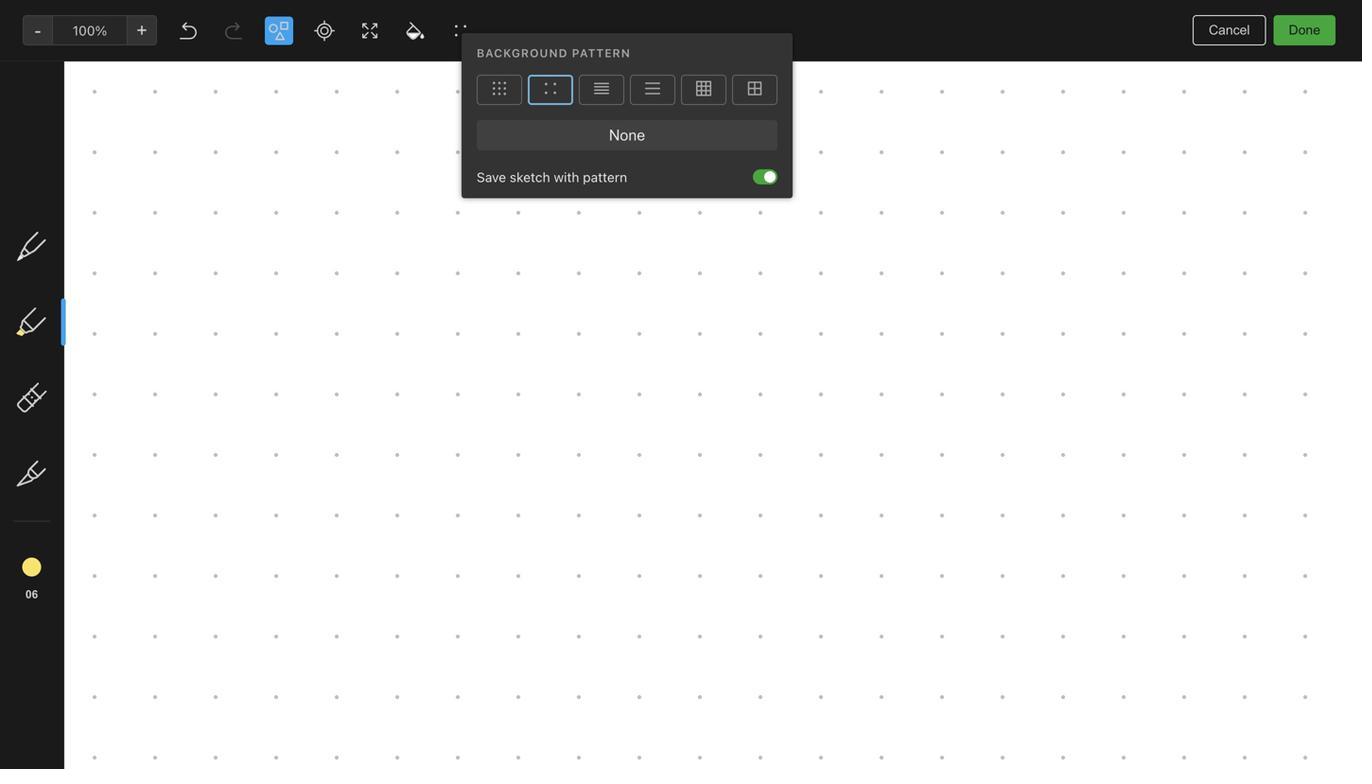 Task type: locate. For each thing, give the bounding box(es) containing it.
1 vertical spatial dec
[[425, 577, 446, 590]]

notes
[[268, 19, 320, 41], [42, 186, 78, 202]]

check down "laptop"
[[449, 159, 488, 175]]

notes down home
[[42, 186, 78, 202]]

settings image
[[193, 15, 216, 38]]

notebooks link
[[0, 251, 226, 281]]

5
[[250, 59, 258, 75], [450, 577, 457, 590]]

untitled button
[[242, 615, 399, 769]]

check
[[449, 159, 488, 175], [425, 176, 464, 192]]

expand note image
[[601, 11, 624, 34]]

1 vertical spatial task
[[492, 159, 520, 175]]

0 horizontal spatial on
[[489, 194, 504, 209]]

you
[[1212, 15, 1233, 30]]

shared with me
[[42, 318, 136, 334]]

all changes saved
[[1244, 743, 1348, 758]]

0 vertical spatial notes
[[268, 19, 320, 41]]

0 vertical spatial 5
[[250, 59, 258, 75]]

2 morning from the top
[[425, 409, 476, 425]]

check up work on the left of page
[[425, 176, 464, 192]]

Note Editor text field
[[0, 0, 1363, 769]]

task
[[481, 122, 511, 137], [492, 159, 520, 175], [479, 409, 507, 425]]

tree
[[0, 149, 227, 665]]

note window element
[[0, 0, 1363, 769]]

tags button
[[0, 281, 226, 311]]

lunch
[[508, 194, 541, 209]]

sign
[[514, 142, 541, 158]]

untitled
[[257, 631, 308, 646]]

task up "laptop"
[[481, 122, 511, 137]]

1 vertical spatial notes
[[42, 186, 78, 202]]

edited
[[632, 58, 671, 74]]

0 vertical spatial on
[[674, 58, 690, 74]]

1 vertical spatial morning
[[425, 409, 476, 425]]

notes up notes
[[268, 19, 320, 41]]

trash
[[42, 360, 75, 376]]

0 horizontal spatial dec
[[425, 577, 446, 590]]

note
[[301, 142, 331, 158]]

thumbnail image for dec 5
[[242, 501, 399, 604]]

0 vertical spatial check
[[449, 159, 488, 175]]

task down the files
[[479, 409, 507, 425]]

on
[[674, 58, 690, 74], [489, 194, 504, 209]]

notes link
[[0, 179, 226, 209]]

tasks
[[42, 216, 76, 232]]

0 vertical spatial dec
[[693, 58, 718, 74]]

1 horizontal spatial dec
[[693, 58, 718, 74]]

dec
[[693, 58, 718, 74], [425, 577, 446, 590]]

morning inside organize files - morning task
[[425, 409, 476, 425]]

open
[[425, 142, 458, 158]]

morning up open on the left of the page
[[425, 122, 478, 137]]

tree containing home
[[0, 149, 227, 665]]

on up end
[[489, 194, 504, 209]]

task up "emails"
[[492, 159, 520, 175]]

on right edited
[[674, 58, 690, 74]]

thumbnail image
[[242, 241, 399, 344], [410, 279, 567, 344], [242, 501, 399, 604]]

2 vertical spatial task
[[479, 409, 507, 425]]

only you
[[1183, 15, 1233, 30]]

emails
[[468, 176, 507, 192]]

0 vertical spatial morning
[[425, 122, 478, 137]]

-
[[504, 142, 510, 158], [440, 159, 446, 175], [523, 159, 529, 175], [510, 176, 517, 192], [458, 194, 465, 209], [545, 194, 551, 209], [479, 211, 485, 226], [515, 392, 521, 408]]

morning down the organize
[[425, 409, 476, 425]]

- right the files
[[515, 392, 521, 408]]

0 horizontal spatial 5
[[250, 59, 258, 75]]

thumbnail image for yesterday
[[242, 241, 399, 344]]

1 vertical spatial 5
[[450, 577, 457, 590]]

expand notebooks image
[[5, 258, 20, 273]]

on inside morning task open laptop - sign in - check task - check emails - start work - go on lunch - meeting - end of day
[[489, 194, 504, 209]]

5 notes
[[250, 59, 296, 75]]

notebooks
[[43, 258, 109, 273]]

1 morning from the top
[[425, 122, 478, 137]]

morning
[[425, 122, 478, 137], [425, 409, 476, 425]]

shared with me link
[[0, 311, 226, 342]]

meeting
[[425, 211, 475, 226]]

last
[[603, 58, 629, 74]]

morning inside morning task open laptop - sign in - check task - check emails - start work - go on lunch - meeting - end of day
[[425, 122, 478, 137]]

1 vertical spatial on
[[489, 194, 504, 209]]

None search field
[[25, 55, 203, 89]]

1 horizontal spatial on
[[674, 58, 690, 74]]

notes
[[261, 59, 296, 75]]



Task type: describe. For each thing, give the bounding box(es) containing it.
saved
[[1314, 743, 1348, 758]]

- right in
[[440, 159, 446, 175]]

1 vertical spatial check
[[425, 176, 464, 192]]

first
[[669, 15, 694, 29]]

- left sign
[[504, 142, 510, 158]]

work
[[425, 194, 455, 209]]

flower note
[[257, 142, 331, 158]]

trash link
[[0, 353, 226, 383]]

1 horizontal spatial notes
[[268, 19, 320, 41]]

14,
[[721, 58, 739, 74]]

upgrade
[[98, 693, 154, 709]]

day
[[425, 228, 447, 243]]

new
[[42, 108, 69, 124]]

first notebook
[[669, 15, 754, 29]]

- down sign
[[523, 159, 529, 175]]

go
[[468, 194, 486, 209]]

add tag image
[[631, 739, 654, 762]]

on inside note window element
[[674, 58, 690, 74]]

- down start
[[545, 194, 551, 209]]

0 horizontal spatial notes
[[42, 186, 78, 202]]

share button
[[1248, 8, 1317, 38]]

changes
[[1262, 743, 1311, 758]]

- inside organize files - morning task
[[515, 392, 521, 408]]

flower
[[257, 142, 298, 158]]

upgrade button
[[11, 682, 216, 720]]

tags
[[43, 288, 71, 304]]

all
[[1244, 743, 1259, 758]]

task inside organize files - morning task
[[479, 409, 507, 425]]

organize files - morning task
[[425, 392, 521, 425]]

only
[[1183, 15, 1209, 30]]

dec 5
[[425, 577, 457, 590]]

laptop
[[462, 142, 501, 158]]

organize
[[425, 392, 480, 408]]

start
[[520, 176, 550, 192]]

yesterday
[[425, 263, 478, 276]]

of
[[515, 211, 528, 226]]

notebook
[[698, 15, 754, 29]]

new button
[[11, 99, 216, 133]]

morning task open laptop - sign in - check task - check emails - start work - go on lunch - meeting - end of day
[[425, 122, 551, 243]]

- up lunch
[[510, 176, 517, 192]]

0 vertical spatial task
[[481, 122, 511, 137]]

share
[[1264, 15, 1301, 30]]

end
[[488, 211, 512, 226]]

shared
[[42, 318, 85, 334]]

2023
[[742, 58, 774, 74]]

in
[[425, 159, 436, 175]]

last edited on dec 14, 2023
[[603, 58, 774, 74]]

home link
[[0, 149, 227, 179]]

tasks button
[[0, 209, 226, 239]]

first notebook button
[[645, 9, 760, 36]]

home
[[42, 156, 78, 171]]

flower note button
[[242, 106, 399, 344]]

with
[[88, 318, 114, 334]]

dec inside note window element
[[693, 58, 718, 74]]

me
[[118, 318, 136, 334]]

Search text field
[[25, 55, 203, 89]]

- left go
[[458, 194, 465, 209]]

- down go
[[479, 211, 485, 226]]

files
[[484, 392, 512, 408]]

1 horizontal spatial 5
[[450, 577, 457, 590]]



Task type: vqa. For each thing, say whether or not it's contained in the screenshot.
Connected Apps
no



